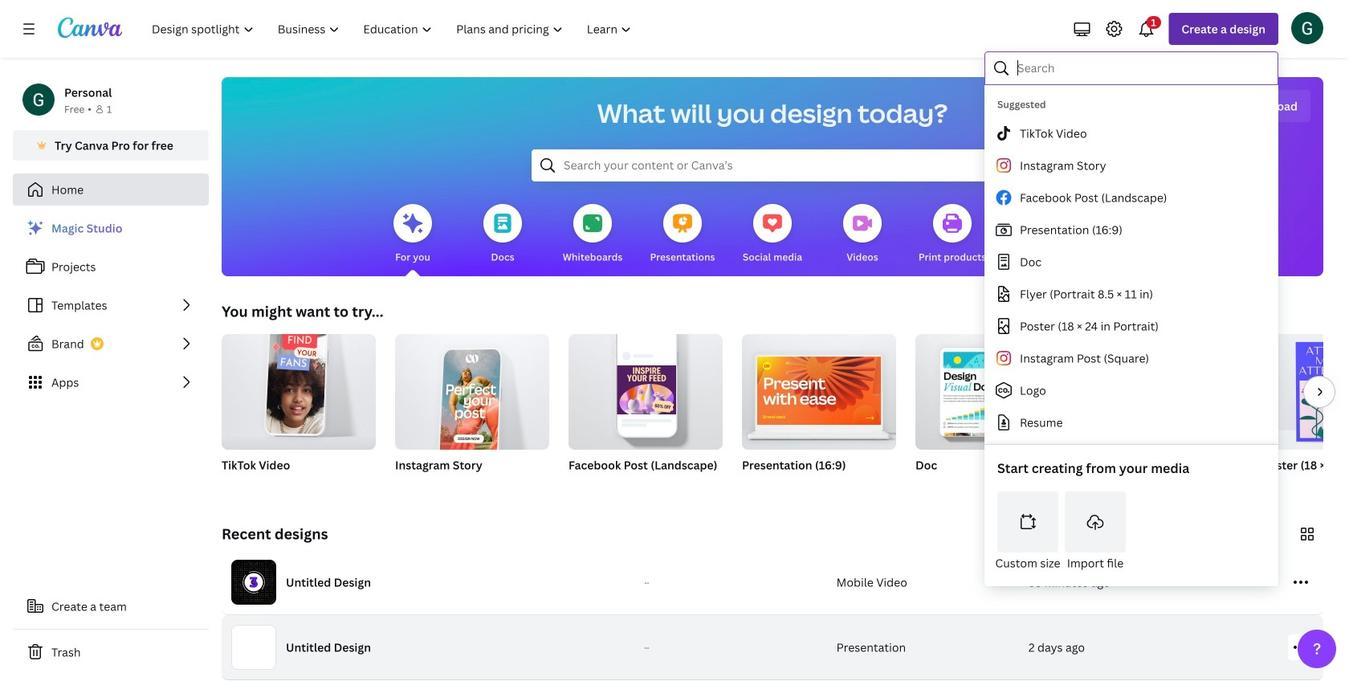 Task type: locate. For each thing, give the bounding box(es) containing it.
Search search field
[[1018, 53, 1268, 84], [564, 150, 982, 181]]

1 horizontal spatial search search field
[[1018, 53, 1268, 84]]

1 vertical spatial search search field
[[564, 150, 982, 181]]

None search field
[[532, 149, 1014, 182]]

list
[[13, 212, 209, 398]]

group
[[222, 325, 376, 493], [222, 325, 376, 450], [742, 328, 896, 493], [742, 328, 896, 450], [395, 334, 549, 493], [395, 334, 549, 459], [569, 334, 723, 493], [916, 334, 1070, 493], [916, 334, 1070, 450], [1089, 334, 1244, 493], [1263, 334, 1350, 493]]

0 horizontal spatial search search field
[[564, 150, 982, 181]]



Task type: vqa. For each thing, say whether or not it's contained in the screenshot.
preferences within "button"
no



Task type: describe. For each thing, give the bounding box(es) containing it.
greg robinson image
[[1292, 12, 1324, 44]]

0 vertical spatial search search field
[[1018, 53, 1268, 84]]

top level navigation element
[[141, 13, 645, 45]]



